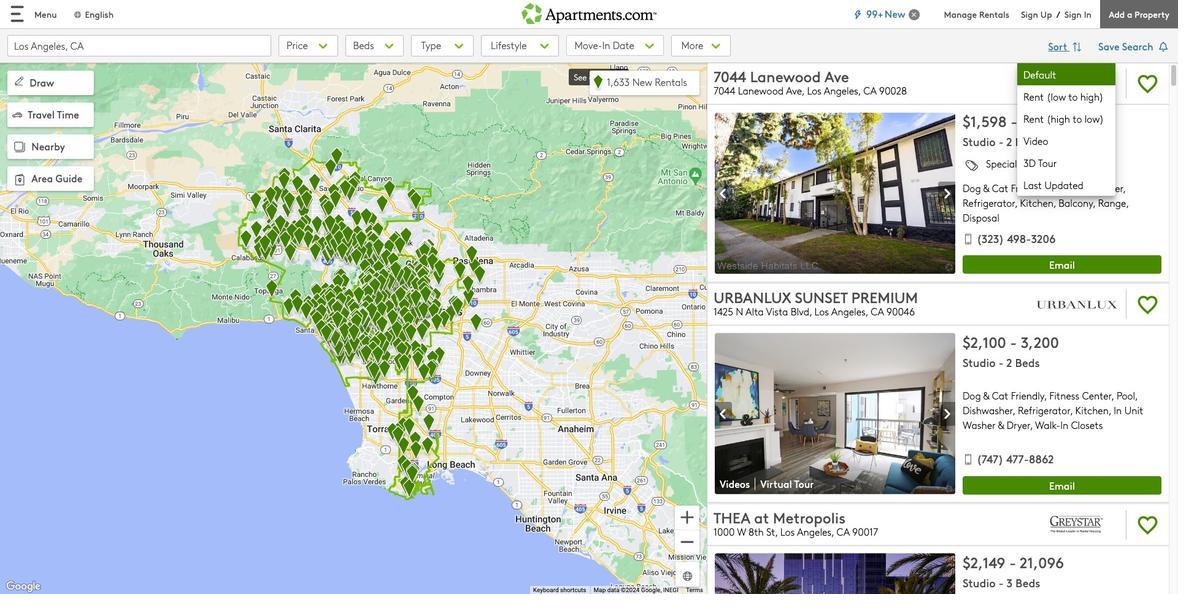 Task type: describe. For each thing, give the bounding box(es) containing it.
beds for $2,149
[[1016, 575, 1041, 590]]

new for 1,633
[[633, 75, 652, 88]]

updated
[[1045, 178, 1084, 191]]

up
[[1041, 8, 1052, 20]]

shortcuts
[[560, 587, 586, 593]]

- down $2,100
[[999, 354, 1004, 370]]

interior photo - urbanlux sunset premium image
[[715, 333, 956, 495]]

rentals inside manage rentals sign up / sign in
[[979, 8, 1010, 20]]

(747) 477-8862
[[977, 451, 1054, 466]]

nearby
[[31, 140, 65, 153]]

& for $1,598 - 2,698
[[984, 182, 990, 195]]

beds inside button
[[353, 38, 374, 51]]

new for 99+
[[885, 7, 906, 20]]

rent (high to low)
[[1024, 112, 1104, 125]]

margin image for draw
[[12, 74, 26, 88]]

unit
[[1125, 404, 1144, 417]]

property
[[1135, 8, 1170, 20]]

/
[[1057, 8, 1060, 20]]

rent for rent (low to high)
[[1024, 90, 1044, 103]]

lifestyle button
[[481, 35, 559, 56]]

(low
[[1047, 90, 1066, 103]]

2,698
[[1021, 111, 1059, 131]]

beds button
[[345, 35, 404, 56]]

refrigerator inside dog & cat friendly pool dishwasher refrigerator kitchen balcony range disposal
[[963, 196, 1015, 209]]

(747) 477-8862 link
[[963, 451, 1054, 473]]

- up 3
[[1009, 552, 1016, 572]]

beds for $2,100
[[1015, 354, 1040, 370]]

map region
[[0, 18, 796, 594]]

menu
[[34, 8, 57, 20]]

at
[[754, 507, 769, 527]]

los inside thea at metropolis 1000 w 8th st, los angeles, ca 90017
[[780, 525, 795, 538]]

- left 2,698
[[1011, 111, 1018, 131]]

lifestyle
[[491, 38, 527, 51]]

rent for rent (high to low)
[[1024, 112, 1044, 125]]

range
[[1098, 196, 1126, 209]]

search
[[1122, 39, 1154, 53]]

sign in link
[[1065, 8, 1092, 20]]

keyboard shortcuts button
[[533, 586, 586, 594]]

ca inside thea at metropolis 1000 w 8th st, los angeles, ca 90017
[[837, 525, 850, 538]]

1 sign from the left
[[1021, 8, 1038, 20]]

studio for $2,100
[[963, 354, 996, 370]]

virtual tour
[[761, 477, 814, 491]]

manage rentals link
[[944, 8, 1021, 20]]

balcony
[[1059, 196, 1093, 209]]

add
[[1109, 8, 1125, 20]]

type
[[421, 38, 441, 51]]

sort button
[[1042, 35, 1091, 60]]

dog for $1,598 - 2,698
[[963, 182, 981, 195]]

last
[[1024, 178, 1042, 191]]

tour for 3d tour
[[1038, 156, 1057, 169]]

data
[[607, 587, 620, 593]]

ca inside 7044 lanewood ave 7044 lanewood ave, los angeles, ca 90028
[[864, 84, 877, 97]]

save search
[[1098, 39, 1156, 53]]

$2,149
[[963, 552, 1006, 572]]

denmar investment image
[[1035, 286, 1119, 322]]

angeles, inside urbanlux sunset premium 1425 n alta vista blvd, los angeles, ca 90046
[[831, 305, 868, 318]]

2 7044 from the top
[[714, 84, 736, 97]]

(high
[[1047, 112, 1070, 125]]

st,
[[767, 525, 778, 538]]

90028
[[879, 84, 907, 97]]

dog for $2,100 - 3,200
[[963, 389, 981, 402]]

see all results
[[574, 71, 624, 83]]

manage
[[944, 8, 977, 20]]

n
[[736, 305, 743, 318]]

3d tour
[[1024, 156, 1057, 169]]

1,633 new rentals
[[607, 75, 687, 88]]

building photo - thea at metropolis image
[[715, 553, 956, 594]]

$2,149 - 21,096 studio - 3 beds
[[963, 552, 1064, 590]]

last updated
[[1024, 178, 1084, 191]]

cat for $1,598 - 2,698
[[992, 182, 1009, 195]]

videos
[[720, 477, 750, 491]]

move-in date
[[575, 39, 634, 52]]

area guide
[[31, 171, 82, 185]]

friendly for $2,100 - 3,200
[[1011, 389, 1045, 402]]

- left 3
[[999, 575, 1004, 590]]

Location or Point of Interest text field
[[7, 35, 271, 56]]

move-
[[575, 39, 602, 52]]

default
[[1024, 68, 1056, 81]]

price
[[287, 38, 308, 51]]

metropolis
[[773, 507, 846, 527]]

8862
[[1029, 451, 1054, 466]]

dishwasher inside dog & cat friendly fitness center pool dishwasher refrigerator kitchen
[[963, 404, 1013, 417]]

in inside 'move-in date' button
[[602, 39, 610, 52]]

urbanlux sunset premium 1425 n alta vista blvd, los angeles, ca 90046
[[714, 286, 918, 318]]

area
[[31, 171, 53, 185]]

studio for $1,598
[[963, 134, 996, 149]]

angeles, inside thea at metropolis 1000 w 8th st, los angeles, ca 90017
[[797, 525, 834, 538]]

dog & cat friendly fitness center pool dishwasher refrigerator kitchen
[[963, 389, 1135, 417]]

in inside 'in unit washer & dryer'
[[1114, 404, 1122, 417]]

email button for $2,100 - 3,200
[[963, 476, 1162, 494]]

(323) 498-3206 link
[[963, 230, 1056, 253]]

thea
[[714, 507, 750, 527]]

pool inside dog & cat friendly pool dishwasher refrigerator kitchen balcony range disposal
[[1050, 182, 1068, 195]]

email for $2,100 - 3,200
[[1049, 478, 1075, 492]]

& inside 'in unit washer & dryer'
[[998, 419, 1004, 432]]

english
[[85, 8, 114, 20]]

90046
[[887, 305, 915, 318]]

w
[[737, 525, 746, 538]]

premium
[[852, 286, 918, 307]]

time
[[57, 107, 79, 121]]

sign up link
[[1021, 8, 1052, 20]]

friendly for $1,598 - 2,698
[[1011, 182, 1045, 195]]

draw
[[30, 75, 54, 89]]

lanewood left ave
[[750, 66, 821, 86]]

3d
[[1024, 156, 1036, 169]]

dryer
[[1007, 419, 1030, 432]]

travel time
[[28, 107, 79, 121]]

los inside 7044 lanewood ave 7044 lanewood ave, los angeles, ca 90028
[[807, 84, 822, 97]]

washer
[[963, 419, 996, 432]]

$1,598 - 2,698 studio - 2 beds
[[963, 111, 1059, 149]]

center
[[1082, 389, 1112, 402]]

xenon investment corporation image
[[1035, 66, 1119, 101]]

- up specials
[[999, 134, 1004, 149]]

results
[[600, 71, 624, 83]]



Task type: vqa. For each thing, say whether or not it's contained in the screenshot.
Top Searches
no



Task type: locate. For each thing, give the bounding box(es) containing it.
blvd,
[[791, 305, 812, 318]]

1 vertical spatial studio
[[963, 354, 996, 370]]

pool up unit
[[1117, 389, 1135, 402]]

sign left up
[[1021, 8, 1038, 20]]

rent
[[1024, 90, 1044, 103], [1024, 112, 1044, 125]]

studio for $2,149
[[963, 575, 996, 590]]

new right 99+
[[885, 7, 906, 20]]

google,
[[641, 587, 662, 593]]

rentals down the more
[[655, 75, 687, 88]]

2 vertical spatial margin image
[[11, 139, 28, 156]]

guide
[[55, 171, 82, 185]]

0 vertical spatial rentals
[[979, 8, 1010, 20]]

los right blvd,
[[815, 305, 829, 318]]

pool inside dog & cat friendly fitness center pool dishwasher refrigerator kitchen
[[1117, 389, 1135, 402]]

2 vertical spatial studio
[[963, 575, 996, 590]]

1 vertical spatial margin image
[[12, 110, 22, 120]]

1 horizontal spatial pool
[[1117, 389, 1135, 402]]

cat down specials
[[992, 182, 1009, 195]]

walk-
[[1035, 419, 1061, 432]]

cat inside dog & cat friendly pool dishwasher refrigerator kitchen balcony range disposal
[[992, 182, 1009, 195]]

kitchen inside dog & cat friendly fitness center pool dishwasher refrigerator kitchen
[[1075, 404, 1109, 417]]

walk-in closets
[[1035, 419, 1103, 432]]

in unit washer & dryer
[[963, 404, 1144, 432]]

map data ©2024 google, inegi
[[594, 587, 679, 593]]

& down specials
[[984, 182, 990, 195]]

inegi
[[663, 587, 679, 593]]

$1,598
[[963, 111, 1007, 131]]

studio down $2,100
[[963, 354, 996, 370]]

friendly inside dog & cat friendly fitness center pool dishwasher refrigerator kitchen
[[1011, 389, 1045, 402]]

& up the washer
[[984, 389, 990, 402]]

2 rent from the top
[[1024, 112, 1044, 125]]

new right 1,633
[[633, 75, 652, 88]]

terms
[[686, 587, 703, 593]]

email button down 3206
[[963, 256, 1162, 274]]

refrigerator inside dog & cat friendly fitness center pool dishwasher refrigerator kitchen
[[1018, 404, 1070, 417]]

save search button
[[1098, 35, 1171, 60]]

studio down $1,598
[[963, 134, 996, 149]]

1425
[[714, 305, 733, 318]]

0 vertical spatial ca
[[864, 84, 877, 97]]

studio inside $2,100 - 3,200 studio - 2 beds
[[963, 354, 996, 370]]

dishwasher up the washer
[[963, 404, 1013, 417]]

0 horizontal spatial rentals
[[655, 75, 687, 88]]

dog
[[963, 182, 981, 195], [963, 389, 981, 402]]

new
[[885, 7, 906, 20], [633, 75, 652, 88]]

$2,100
[[963, 331, 1006, 351]]

1 studio from the top
[[963, 134, 996, 149]]

1 vertical spatial dog
[[963, 389, 981, 402]]

draw button
[[7, 71, 94, 95]]

ca left 90046
[[871, 305, 884, 318]]

1 rent from the top
[[1024, 90, 1044, 103]]

1 vertical spatial rentals
[[655, 75, 687, 88]]

1 vertical spatial kitchen
[[1075, 404, 1109, 417]]

477-
[[1007, 451, 1029, 466]]

1 horizontal spatial dishwasher
[[1073, 182, 1123, 195]]

rent up video
[[1024, 112, 1044, 125]]

1 vertical spatial angeles,
[[831, 305, 868, 318]]

urbanlux
[[714, 286, 791, 307]]

in left unit
[[1114, 404, 1122, 417]]

beds inside $1,598 - 2,698 studio - 2 beds
[[1015, 134, 1040, 149]]

virtual
[[761, 477, 792, 491]]

2 dog from the top
[[963, 389, 981, 402]]

2 friendly from the top
[[1011, 389, 1045, 402]]

0 vertical spatial los
[[807, 84, 822, 97]]

area guide button
[[7, 167, 94, 191]]

email
[[1049, 258, 1075, 271], [1049, 478, 1075, 492]]

7044 lanewood ave 7044 lanewood ave, los angeles, ca 90028
[[714, 66, 907, 97]]

pool up 'balcony'
[[1050, 182, 1068, 195]]

ca left '90028' on the top of the page
[[864, 84, 877, 97]]

ca inside urbanlux sunset premium 1425 n alta vista blvd, los angeles, ca 90046
[[871, 305, 884, 318]]

0 vertical spatial friendly
[[1011, 182, 1045, 195]]

video
[[1024, 134, 1048, 147]]

beds for $1,598
[[1015, 134, 1040, 149]]

& left dryer
[[998, 419, 1004, 432]]

2 vertical spatial ca
[[837, 525, 850, 538]]

friendly up dryer
[[1011, 389, 1045, 402]]

move-in date button
[[567, 35, 664, 56]]

apartments.com logo image
[[522, 0, 657, 24]]

0 vertical spatial rent
[[1024, 90, 1044, 103]]

margin image left travel
[[12, 110, 22, 120]]

0 horizontal spatial kitchen
[[1020, 196, 1054, 209]]

rentals right manage at the top right of page
[[979, 8, 1010, 20]]

beds down 3,200
[[1015, 354, 1040, 370]]

1 cat from the top
[[992, 182, 1009, 195]]

building photo - 7044 lanewood ave image
[[715, 113, 956, 274]]

kitchen inside dog & cat friendly pool dishwasher refrigerator kitchen balcony range disposal
[[1020, 196, 1054, 209]]

angeles, right blvd,
[[831, 305, 868, 318]]

studio inside $1,598 - 2,698 studio - 2 beds
[[963, 134, 996, 149]]

greystar real estate partners image
[[1035, 507, 1119, 542]]

2 email button from the top
[[963, 476, 1162, 494]]

(323)
[[977, 230, 1004, 246]]

satellite view image
[[681, 569, 695, 583]]

2 for $1,598
[[1007, 134, 1012, 149]]

tour right virtual
[[794, 477, 814, 491]]

0 vertical spatial kitchen
[[1020, 196, 1054, 209]]

498-
[[1007, 230, 1031, 246]]

2 email from the top
[[1049, 478, 1075, 492]]

pool
[[1050, 182, 1068, 195], [1117, 389, 1135, 402]]

travel time button
[[7, 103, 94, 127]]

sign right /
[[1065, 8, 1082, 20]]

99+
[[867, 7, 883, 20]]

1 horizontal spatial kitchen
[[1075, 404, 1109, 417]]

nearby link
[[7, 135, 94, 159]]

in inside manage rentals sign up / sign in
[[1084, 8, 1092, 20]]

cat
[[992, 182, 1009, 195], [992, 389, 1009, 402]]

2 vertical spatial &
[[998, 419, 1004, 432]]

save
[[1098, 39, 1120, 53]]

99+ new
[[867, 7, 906, 20]]

1000
[[714, 525, 735, 538]]

terms link
[[686, 587, 703, 593]]

2 inside $2,100 - 3,200 studio - 2 beds
[[1007, 354, 1012, 370]]

2 for $2,100
[[1007, 354, 1012, 370]]

2 up specials
[[1007, 134, 1012, 149]]

more button
[[672, 35, 731, 56]]

in left closets
[[1061, 419, 1069, 432]]

1 horizontal spatial sign
[[1065, 8, 1082, 20]]

ca left 90017
[[837, 525, 850, 538]]

beds inside $2,149 - 21,096 studio - 3 beds
[[1016, 575, 1041, 590]]

beds right 3
[[1016, 575, 1041, 590]]

to left low)
[[1073, 112, 1082, 125]]

21,096
[[1020, 552, 1064, 572]]

3,200
[[1021, 331, 1059, 351]]

margin image
[[11, 171, 28, 188]]

angeles, inside 7044 lanewood ave 7044 lanewood ave, los angeles, ca 90028
[[824, 84, 861, 97]]

date
[[613, 39, 634, 52]]

ave
[[825, 66, 849, 86]]

email down 3206
[[1049, 258, 1075, 271]]

in
[[1084, 8, 1092, 20], [602, 39, 610, 52], [1114, 404, 1122, 417], [1061, 419, 1069, 432]]

0 vertical spatial cat
[[992, 182, 1009, 195]]

1 horizontal spatial refrigerator
[[1018, 404, 1070, 417]]

to for high)
[[1069, 90, 1078, 103]]

0 vertical spatial refrigerator
[[963, 196, 1015, 209]]

tour right 3d
[[1038, 156, 1057, 169]]

rent left (low
[[1024, 90, 1044, 103]]

0 vertical spatial dishwasher
[[1073, 182, 1123, 195]]

add a property
[[1109, 8, 1170, 20]]

studio inside $2,149 - 21,096 studio - 3 beds
[[963, 575, 996, 590]]

& inside dog & cat friendly pool dishwasher refrigerator kitchen balcony range disposal
[[984, 182, 990, 195]]

1 friendly from the top
[[1011, 182, 1045, 195]]

1 vertical spatial email
[[1049, 478, 1075, 492]]

margin image inside nearby "link"
[[11, 139, 28, 156]]

1 vertical spatial new
[[633, 75, 652, 88]]

a
[[1127, 8, 1133, 20]]

-
[[1011, 111, 1018, 131], [999, 134, 1004, 149], [1010, 331, 1017, 351], [999, 354, 1004, 370], [1009, 552, 1016, 572], [999, 575, 1004, 590]]

0 vertical spatial tour
[[1038, 156, 1057, 169]]

in left date
[[602, 39, 610, 52]]

map
[[594, 587, 606, 593]]

2 cat from the top
[[992, 389, 1009, 402]]

cat for $2,100 - 3,200
[[992, 389, 1009, 402]]

sort
[[1048, 39, 1070, 53]]

tour for virtual tour
[[794, 477, 814, 491]]

0 vertical spatial new
[[885, 7, 906, 20]]

english link
[[73, 8, 114, 20]]

1 email from the top
[[1049, 258, 1075, 271]]

1 vertical spatial ca
[[871, 305, 884, 318]]

cat up dryer
[[992, 389, 1009, 402]]

rent (low to high)
[[1024, 90, 1104, 103]]

2 vertical spatial los
[[780, 525, 795, 538]]

1 7044 from the top
[[714, 66, 746, 86]]

alta
[[746, 305, 764, 318]]

0 vertical spatial dog
[[963, 182, 981, 195]]

dishwasher inside dog & cat friendly pool dishwasher refrigerator kitchen balcony range disposal
[[1073, 182, 1123, 195]]

90017
[[852, 525, 878, 538]]

margin image left draw
[[12, 74, 26, 88]]

2 up dog & cat friendly fitness center pool dishwasher refrigerator kitchen on the right of page
[[1007, 354, 1012, 370]]

kitchen down last
[[1020, 196, 1054, 209]]

cat inside dog & cat friendly fitness center pool dishwasher refrigerator kitchen
[[992, 389, 1009, 402]]

ca
[[864, 84, 877, 97], [871, 305, 884, 318], [837, 525, 850, 538]]

0 vertical spatial &
[[984, 182, 990, 195]]

1 vertical spatial email button
[[963, 476, 1162, 494]]

0 vertical spatial studio
[[963, 134, 996, 149]]

margin image for travel time
[[12, 110, 22, 120]]

videos link
[[715, 477, 756, 491]]

1 vertical spatial los
[[815, 305, 829, 318]]

dog up the washer
[[963, 389, 981, 402]]

0 vertical spatial to
[[1069, 90, 1078, 103]]

los right st,
[[780, 525, 795, 538]]

(747)
[[977, 451, 1004, 466]]

margin image inside draw button
[[12, 74, 26, 88]]

0 horizontal spatial refrigerator
[[963, 196, 1015, 209]]

1 vertical spatial pool
[[1117, 389, 1135, 402]]

0 horizontal spatial pool
[[1050, 182, 1068, 195]]

0 vertical spatial margin image
[[12, 74, 26, 88]]

dog inside dog & cat friendly fitness center pool dishwasher refrigerator kitchen
[[963, 389, 981, 402]]

1 vertical spatial dishwasher
[[963, 404, 1013, 417]]

refrigerator up walk- on the bottom
[[1018, 404, 1070, 417]]

google image
[[3, 579, 44, 594]]

1 horizontal spatial rentals
[[979, 8, 1010, 20]]

placard image image
[[715, 182, 732, 206], [938, 182, 956, 206], [715, 402, 732, 426], [938, 402, 956, 426]]

dog inside dog & cat friendly pool dishwasher refrigerator kitchen balcony range disposal
[[963, 182, 981, 195]]

&
[[984, 182, 990, 195], [984, 389, 990, 402], [998, 419, 1004, 432]]

email button down 8862
[[963, 476, 1162, 494]]

©2024
[[621, 587, 640, 593]]

email down 8862
[[1049, 478, 1075, 492]]

& inside dog & cat friendly fitness center pool dishwasher refrigerator kitchen
[[984, 389, 990, 402]]

friendly inside dog & cat friendly pool dishwasher refrigerator kitchen balcony range disposal
[[1011, 182, 1045, 195]]

email for $1,598 - 2,698
[[1049, 258, 1075, 271]]

keyboard
[[533, 587, 559, 593]]

2 vertical spatial angeles,
[[797, 525, 834, 538]]

beds inside $2,100 - 3,200 studio - 2 beds
[[1015, 354, 1040, 370]]

0 vertical spatial email
[[1049, 258, 1075, 271]]

0 horizontal spatial sign
[[1021, 8, 1038, 20]]

0 vertical spatial email button
[[963, 256, 1162, 274]]

beds right "price" button
[[353, 38, 374, 51]]

email button for $1,598 - 2,698
[[963, 256, 1162, 274]]

1 vertical spatial cat
[[992, 389, 1009, 402]]

1 horizontal spatial tour
[[1038, 156, 1057, 169]]

thea at metropolis 1000 w 8th st, los angeles, ca 90017
[[714, 507, 878, 538]]

0 horizontal spatial new
[[633, 75, 652, 88]]

friendly
[[1011, 182, 1045, 195], [1011, 389, 1045, 402]]

dishwasher
[[1073, 182, 1123, 195], [963, 404, 1013, 417]]

2 2 from the top
[[1007, 354, 1012, 370]]

- left 3,200
[[1010, 331, 1017, 351]]

menu button
[[0, 0, 67, 28]]

margin image inside travel time button
[[12, 110, 22, 120]]

0 vertical spatial 2
[[1007, 134, 1012, 149]]

& for $2,100 - 3,200
[[984, 389, 990, 402]]

friendly down 3d
[[1011, 182, 1045, 195]]

1 2 from the top
[[1007, 134, 1012, 149]]

1 vertical spatial tour
[[794, 477, 814, 491]]

1 vertical spatial refrigerator
[[1018, 404, 1070, 417]]

angeles, right ave,
[[824, 84, 861, 97]]

dog & cat friendly pool dishwasher refrigerator kitchen balcony range disposal
[[963, 182, 1126, 224]]

1 dog from the top
[[963, 182, 981, 195]]

los inside urbanlux sunset premium 1425 n alta vista blvd, los angeles, ca 90046
[[815, 305, 829, 318]]

more
[[681, 39, 706, 52]]

1 vertical spatial &
[[984, 389, 990, 402]]

2 sign from the left
[[1065, 8, 1082, 20]]

see
[[574, 71, 587, 83]]

to right (low
[[1069, 90, 1078, 103]]

angeles, right st,
[[797, 525, 834, 538]]

0 vertical spatial pool
[[1050, 182, 1068, 195]]

to
[[1069, 90, 1078, 103], [1073, 112, 1082, 125]]

1 horizontal spatial new
[[885, 7, 906, 20]]

studio down "$2,149"
[[963, 575, 996, 590]]

in left add
[[1084, 8, 1092, 20]]

kitchen down center
[[1075, 404, 1109, 417]]

1 email button from the top
[[963, 256, 1162, 274]]

3206
[[1031, 230, 1056, 246]]

3 studio from the top
[[963, 575, 996, 590]]

dishwasher up range
[[1073, 182, 1123, 195]]

lanewood left ave,
[[738, 84, 784, 97]]

travel
[[28, 107, 55, 121]]

(323) 498-3206
[[977, 230, 1056, 246]]

dog up disposal
[[963, 182, 981, 195]]

los right ave,
[[807, 84, 822, 97]]

0 vertical spatial angeles,
[[824, 84, 861, 97]]

type button
[[411, 35, 474, 56]]

specials
[[986, 157, 1022, 170]]

margin image
[[12, 74, 26, 88], [12, 110, 22, 120], [11, 139, 28, 156]]

1 vertical spatial to
[[1073, 112, 1082, 125]]

margin image left nearby
[[11, 139, 28, 156]]

margin image for nearby
[[11, 139, 28, 156]]

closets
[[1071, 419, 1103, 432]]

to for low)
[[1073, 112, 1082, 125]]

1 vertical spatial 2
[[1007, 354, 1012, 370]]

refrigerator up disposal
[[963, 196, 1015, 209]]

2 studio from the top
[[963, 354, 996, 370]]

1 vertical spatial friendly
[[1011, 389, 1045, 402]]

1 vertical spatial rent
[[1024, 112, 1044, 125]]

2 inside $1,598 - 2,698 studio - 2 beds
[[1007, 134, 1012, 149]]

beds up 3d
[[1015, 134, 1040, 149]]

0 horizontal spatial tour
[[794, 477, 814, 491]]

0 horizontal spatial dishwasher
[[963, 404, 1013, 417]]



